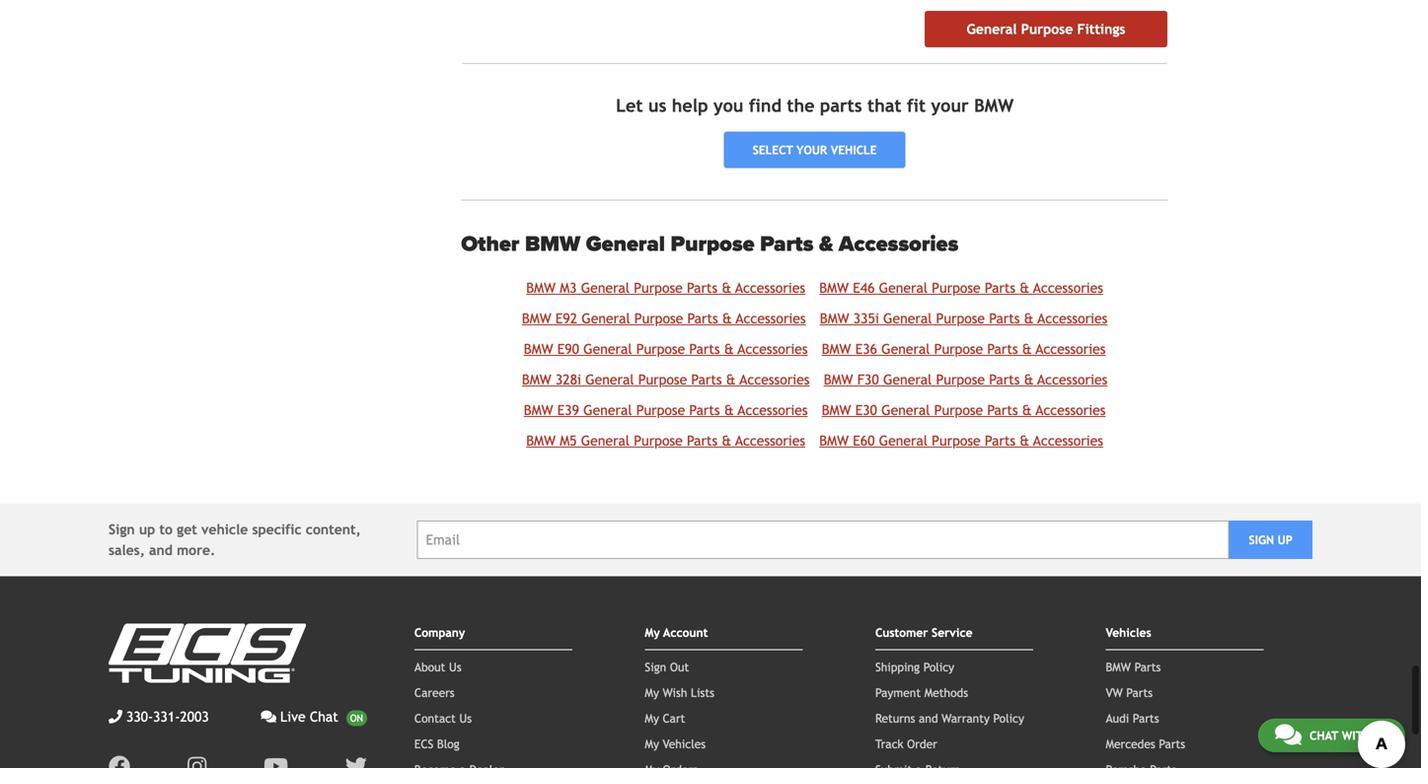 Task type: describe. For each thing, give the bounding box(es) containing it.
accessories for bmw e39 general purpose parts & accessories
[[738, 403, 808, 419]]

e92
[[556, 311, 577, 327]]

general purpose fittings
[[967, 21, 1126, 37]]

parts right the mercedes
[[1159, 738, 1185, 752]]

other bmw general purpose parts & accessories
[[461, 231, 959, 257]]

sales,
[[109, 543, 145, 559]]

general for bmw 328i general purpose parts & accessories
[[585, 372, 634, 388]]

e36
[[855, 342, 877, 357]]

e46
[[853, 280, 875, 296]]

audi parts link
[[1106, 712, 1159, 726]]

my cart link
[[645, 712, 685, 726]]

payment
[[875, 686, 921, 700]]

careers link
[[414, 686, 455, 700]]

bmw parts
[[1106, 661, 1161, 675]]

bmw e39 general purpose parts & accessories
[[524, 403, 808, 419]]

select your vehicle
[[753, 143, 877, 157]]

with
[[1342, 729, 1371, 743]]

payment methods link
[[875, 686, 968, 700]]

bmw for bmw f30 general purpose parts & accessories
[[824, 372, 853, 388]]

general for bmw e60 general purpose parts & accessories
[[879, 433, 928, 449]]

bmw for bmw 335i general purpose parts & accessories
[[820, 311, 849, 327]]

bmw parts link
[[1106, 661, 1161, 675]]

purpose for bmw e90 general purpose parts & accessories
[[636, 342, 685, 357]]

about us link
[[414, 661, 462, 675]]

& for bmw e36 general purpose parts & accessories
[[1022, 342, 1032, 357]]

general for bmw e92 general purpose parts & accessories
[[582, 311, 630, 327]]

parts for bmw 328i general purpose parts & accessories
[[691, 372, 722, 388]]

service
[[932, 626, 973, 640]]

other
[[461, 231, 519, 257]]

bmw e90 general purpose parts & accessories link
[[524, 342, 808, 357]]

track order
[[875, 738, 937, 752]]

sign for sign up to get vehicle specific content, sales, and more.
[[109, 522, 135, 538]]

bmw f30 general purpose parts & accessories link
[[824, 372, 1108, 388]]

general for bmw e39 general purpose parts & accessories
[[583, 403, 632, 419]]

bmw e46 general purpose parts & accessories link
[[819, 280, 1103, 296]]

shipping policy
[[875, 661, 954, 675]]

330-331-2003 link
[[109, 707, 209, 728]]

328i
[[556, 372, 581, 388]]

accessories for bmw e36 general purpose parts & accessories
[[1036, 342, 1106, 357]]

chat with us
[[1310, 729, 1389, 743]]

comments image for chat
[[1275, 723, 1302, 747]]

parts for other bmw general purpose parts & accessories
[[760, 231, 814, 257]]

order
[[907, 738, 937, 752]]

and inside 'sign up to get vehicle specific content, sales, and more.'
[[149, 543, 173, 559]]

parts for bmw e36 general purpose parts & accessories
[[987, 342, 1018, 357]]

bmw for bmw e30 general purpose parts & accessories
[[822, 403, 851, 419]]

& for bmw e39 general purpose parts & accessories
[[724, 403, 734, 419]]

select
[[753, 143, 793, 157]]

bmw e60 general purpose parts & accessories
[[819, 433, 1103, 449]]

chat inside chat with us link
[[1310, 729, 1338, 743]]

e90
[[557, 342, 579, 357]]

up for sign up to get vehicle specific content, sales, and more.
[[139, 522, 155, 538]]

accessories for other bmw general purpose parts & accessories
[[839, 231, 959, 257]]

0 horizontal spatial policy
[[923, 661, 954, 675]]

live chat link
[[261, 707, 367, 728]]

facebook logo image
[[109, 757, 130, 769]]

my cart
[[645, 712, 685, 726]]

shipping
[[875, 661, 920, 675]]

bmw m5 general purpose parts & accessories
[[526, 433, 805, 449]]

live
[[280, 710, 306, 725]]

chat with us link
[[1258, 719, 1405, 753]]

purpose for bmw e36 general purpose parts & accessories
[[934, 342, 983, 357]]

general for bmw m3 general purpose parts & accessories
[[581, 280, 630, 296]]

us for about us
[[449, 661, 462, 675]]

parts up vw parts
[[1135, 661, 1161, 675]]

bmw e36 general purpose parts & accessories link
[[822, 342, 1106, 357]]

fittings
[[1077, 21, 1126, 37]]

bmw e90 general purpose parts & accessories
[[524, 342, 808, 357]]

bmw e92 general purpose parts & accessories
[[522, 311, 806, 327]]

my account
[[645, 626, 708, 640]]

contact us
[[414, 712, 472, 726]]

us
[[648, 95, 667, 116]]

chat inside live chat link
[[310, 710, 338, 725]]

general for bmw e36 general purpose parts & accessories
[[881, 342, 930, 357]]

0 vertical spatial vehicles
[[1106, 626, 1151, 640]]

blog
[[437, 738, 460, 752]]

0 vertical spatial your
[[931, 95, 969, 116]]

accessories for bmw e46 general purpose parts & accessories
[[1033, 280, 1103, 296]]

purpose left fittings
[[1021, 21, 1073, 37]]

sign up button
[[1229, 521, 1313, 560]]

bmw e92 general purpose parts & accessories link
[[522, 311, 806, 327]]

general for bmw e46 general purpose parts & accessories
[[879, 280, 928, 296]]

accessories for bmw m3 general purpose parts & accessories
[[735, 280, 805, 296]]

purpose for bmw f30 general purpose parts & accessories
[[936, 372, 985, 388]]

customer service
[[875, 626, 973, 640]]

parts right "vw"
[[1126, 686, 1153, 700]]

1 vertical spatial vehicles
[[663, 738, 706, 752]]

accessories for bmw m5 general purpose parts & accessories
[[735, 433, 805, 449]]

bmw for bmw e92 general purpose parts & accessories
[[522, 311, 551, 327]]

general for bmw e90 general purpose parts & accessories
[[583, 342, 632, 357]]

youtube logo image
[[264, 757, 288, 769]]

accessories for bmw e90 general purpose parts & accessories
[[738, 342, 808, 357]]

let us help you find the parts that fit your     bmw
[[616, 95, 1014, 116]]

& for bmw m5 general purpose parts & accessories
[[722, 433, 732, 449]]

your inside button
[[797, 143, 827, 157]]

bmw 335i general purpose parts & accessories
[[820, 311, 1108, 327]]

general for bmw 335i general purpose parts & accessories
[[883, 311, 932, 327]]

1 horizontal spatial and
[[919, 712, 938, 726]]

vw
[[1106, 686, 1123, 700]]

mercedes
[[1106, 738, 1155, 752]]

the
[[787, 95, 815, 116]]

purpose for bmw e60 general purpose parts & accessories
[[932, 433, 981, 449]]

bmw 328i general purpose parts & accessories link
[[522, 372, 810, 388]]

returns and warranty policy link
[[875, 712, 1024, 726]]

& for bmw f30 general purpose parts & accessories
[[1024, 372, 1034, 388]]

m3
[[560, 280, 577, 296]]

to
[[159, 522, 173, 538]]

my wish lists link
[[645, 686, 715, 700]]

purpose for bmw e92 general purpose parts & accessories
[[634, 311, 683, 327]]

company
[[414, 626, 465, 640]]

bmw for bmw e90 general purpose parts & accessories
[[524, 342, 553, 357]]

wish
[[663, 686, 687, 700]]

vw parts link
[[1106, 686, 1153, 700]]

fit
[[907, 95, 926, 116]]

330-331-2003
[[126, 710, 209, 725]]

general for other bmw general purpose parts & accessories
[[586, 231, 665, 257]]

vehicle
[[201, 522, 248, 538]]

mercedes parts
[[1106, 738, 1185, 752]]

live chat
[[280, 710, 338, 725]]

returns and warranty policy
[[875, 712, 1024, 726]]

bmw e30 general purpose parts & accessories link
[[822, 403, 1106, 419]]



Task type: vqa. For each thing, say whether or not it's contained in the screenshot.


Task type: locate. For each thing, give the bounding box(es) containing it.
0 horizontal spatial and
[[149, 543, 173, 559]]

accessories for bmw 328i general purpose parts & accessories
[[740, 372, 810, 388]]

comments image
[[261, 711, 276, 724], [1275, 723, 1302, 747]]

2003
[[180, 710, 209, 725]]

0 horizontal spatial comments image
[[261, 711, 276, 724]]

sign up
[[1249, 534, 1293, 547]]

Email email field
[[417, 521, 1229, 560]]

customer
[[875, 626, 928, 640]]

specific
[[252, 522, 302, 538]]

0 horizontal spatial vehicles
[[663, 738, 706, 752]]

instagram logo image
[[187, 757, 206, 769]]

bmw left f30
[[824, 372, 853, 388]]

1 horizontal spatial policy
[[993, 712, 1024, 726]]

purpose down 'bmw e30 general purpose parts & accessories'
[[932, 433, 981, 449]]

1 horizontal spatial your
[[931, 95, 969, 116]]

& down bmw e39 general purpose parts & accessories
[[722, 433, 732, 449]]

bmw up "vw"
[[1106, 661, 1131, 675]]

sign out link
[[645, 661, 689, 675]]

purpose down bmw e90 general purpose parts & accessories "link"
[[638, 372, 687, 388]]

find
[[749, 95, 782, 116]]

& down the bmw f30 general purpose parts & accessories
[[1022, 403, 1032, 419]]

vw parts
[[1106, 686, 1153, 700]]

& for bmw e30 general purpose parts & accessories
[[1022, 403, 1032, 419]]

up inside 'sign up to get vehicle specific content, sales, and more.'
[[139, 522, 155, 538]]

purpose for bmw 328i general purpose parts & accessories
[[638, 372, 687, 388]]

and up 'order'
[[919, 712, 938, 726]]

account
[[663, 626, 708, 640]]

e39
[[557, 403, 579, 419]]

& up bmw e90 general purpose parts & accessories "link"
[[722, 311, 732, 327]]

and down to at the bottom left
[[149, 543, 173, 559]]

purpose up "bmw e60 general purpose parts & accessories"
[[934, 403, 983, 419]]

warranty
[[942, 712, 990, 726]]

ecs tuning image
[[109, 624, 306, 684]]

purpose for bmw e46 general purpose parts & accessories
[[932, 280, 981, 296]]

parts for bmw e92 general purpose parts & accessories
[[687, 311, 718, 327]]

1 vertical spatial and
[[919, 712, 938, 726]]

parts down select
[[760, 231, 814, 257]]

bmw for bmw e39 general purpose parts & accessories
[[524, 403, 553, 419]]

0 horizontal spatial chat
[[310, 710, 338, 725]]

purpose up bmw e90 general purpose parts & accessories "link"
[[634, 311, 683, 327]]

us right contact
[[459, 712, 472, 726]]

bmw for bmw m5 general purpose parts & accessories
[[526, 433, 556, 449]]

about
[[414, 661, 446, 675]]

parts down bmw e39 general purpose parts & accessories
[[687, 433, 718, 449]]

bmw m5 general purpose parts & accessories link
[[526, 433, 805, 449]]

bmw for bmw e46 general purpose parts & accessories
[[819, 280, 849, 296]]

vehicles down cart
[[663, 738, 706, 752]]

parts up the bmw f30 general purpose parts & accessories
[[987, 342, 1018, 357]]

parts for bmw 335i general purpose parts & accessories
[[989, 311, 1020, 327]]

comments image left the live
[[261, 711, 276, 724]]

0 horizontal spatial sign
[[109, 522, 135, 538]]

parts down 'bmw e30 general purpose parts & accessories'
[[985, 433, 1016, 449]]

& down 'bmw e30 general purpose parts & accessories'
[[1020, 433, 1030, 449]]

accessories for bmw e60 general purpose parts & accessories
[[1033, 433, 1103, 449]]

parts for bmw f30 general purpose parts & accessories
[[989, 372, 1020, 388]]

your
[[931, 95, 969, 116], [797, 143, 827, 157]]

parts down other bmw general purpose parts & accessories
[[687, 280, 718, 296]]

& for other bmw general purpose parts & accessories
[[819, 231, 833, 257]]

purpose for other bmw general purpose parts & accessories
[[671, 231, 755, 257]]

chat left "with"
[[1310, 729, 1338, 743]]

accessories
[[839, 231, 959, 257], [735, 280, 805, 296], [1033, 280, 1103, 296], [736, 311, 806, 327], [1038, 311, 1108, 327], [738, 342, 808, 357], [1036, 342, 1106, 357], [740, 372, 810, 388], [1038, 372, 1108, 388], [738, 403, 808, 419], [1036, 403, 1106, 419], [735, 433, 805, 449], [1033, 433, 1103, 449]]

payment methods
[[875, 686, 968, 700]]

&
[[819, 231, 833, 257], [722, 280, 732, 296], [1020, 280, 1030, 296], [722, 311, 732, 327], [1024, 311, 1034, 327], [724, 342, 734, 357], [1022, 342, 1032, 357], [726, 372, 736, 388], [1024, 372, 1034, 388], [724, 403, 734, 419], [1022, 403, 1032, 419], [722, 433, 732, 449], [1020, 433, 1030, 449]]

bmw e60 general purpose parts & accessories link
[[819, 433, 1103, 449]]

bmw 328i general purpose parts & accessories
[[522, 372, 810, 388]]

that
[[868, 95, 902, 116]]

bmw
[[974, 95, 1014, 116], [525, 231, 580, 257], [526, 280, 556, 296], [819, 280, 849, 296], [522, 311, 551, 327], [820, 311, 849, 327], [524, 342, 553, 357], [822, 342, 851, 357], [522, 372, 551, 388], [824, 372, 853, 388], [524, 403, 553, 419], [822, 403, 851, 419], [526, 433, 556, 449], [819, 433, 849, 449], [1106, 661, 1131, 675]]

sign up to get vehicle specific content, sales, and more.
[[109, 522, 361, 559]]

sign for sign out
[[645, 661, 666, 675]]

policy right warranty
[[993, 712, 1024, 726]]

purpose down bmw e36 general purpose parts & accessories at the right
[[936, 372, 985, 388]]

track order link
[[875, 738, 937, 752]]

purpose for bmw 335i general purpose parts & accessories
[[936, 311, 985, 327]]

bmw left e39
[[524, 403, 553, 419]]

bmw left 335i
[[820, 311, 849, 327]]

accessories for bmw f30 general purpose parts & accessories
[[1038, 372, 1108, 388]]

335i
[[854, 311, 879, 327]]

methods
[[925, 686, 968, 700]]

shipping policy link
[[875, 661, 954, 675]]

331-
[[153, 710, 180, 725]]

select your vehicle button
[[724, 132, 906, 168]]

& for bmw m3 general purpose parts & accessories
[[722, 280, 732, 296]]

1 vertical spatial us
[[459, 712, 472, 726]]

sign inside 'sign up to get vehicle specific content, sales, and more.'
[[109, 522, 135, 538]]

& for bmw 328i general purpose parts & accessories
[[726, 372, 736, 388]]

out
[[670, 661, 689, 675]]

parts for bmw e90 general purpose parts & accessories
[[689, 342, 720, 357]]

& down other bmw general purpose parts & accessories
[[722, 280, 732, 296]]

4 my from the top
[[645, 738, 659, 752]]

vehicles
[[1106, 626, 1151, 640], [663, 738, 706, 752]]

bmw for bmw e60 general purpose parts & accessories
[[819, 433, 849, 449]]

bmw up m3
[[525, 231, 580, 257]]

more.
[[177, 543, 215, 559]]

0 vertical spatial us
[[449, 661, 462, 675]]

bmw left m5
[[526, 433, 556, 449]]

m5
[[560, 433, 577, 449]]

bmw left e92
[[522, 311, 551, 327]]

bmw right fit at the right top of page
[[974, 95, 1014, 116]]

parts down bmw e90 general purpose parts & accessories "link"
[[691, 372, 722, 388]]

& for bmw 335i general purpose parts & accessories
[[1024, 311, 1034, 327]]

& up the bmw f30 general purpose parts & accessories
[[1022, 342, 1032, 357]]

general for bmw e30 general purpose parts & accessories
[[881, 403, 930, 419]]

bmw left m3
[[526, 280, 556, 296]]

bmw left e30
[[822, 403, 851, 419]]

my wish lists
[[645, 686, 715, 700]]

parts down the bmw 328i general purpose parts & accessories link
[[689, 403, 720, 419]]

purpose down the bmw e46 general purpose parts & accessories link
[[936, 311, 985, 327]]

& down bmw e90 general purpose parts & accessories "link"
[[726, 372, 736, 388]]

accessories for bmw e92 general purpose parts & accessories
[[736, 311, 806, 327]]

parts up the bmw 328i general purpose parts & accessories link
[[689, 342, 720, 357]]

bmw left 'e36'
[[822, 342, 851, 357]]

accessories for bmw e30 general purpose parts & accessories
[[1036, 403, 1106, 419]]

lists
[[691, 686, 715, 700]]

general purpose fittings link
[[925, 11, 1168, 47]]

my vehicles link
[[645, 738, 706, 752]]

f30
[[857, 372, 879, 388]]

policy
[[923, 661, 954, 675], [993, 712, 1024, 726]]

careers
[[414, 686, 455, 700]]

purpose up bmw e92 general purpose parts & accessories
[[634, 280, 683, 296]]

sign for sign up
[[1249, 534, 1274, 547]]

my left account
[[645, 626, 660, 640]]

us right "with"
[[1375, 729, 1389, 743]]

purpose for bmw e30 general purpose parts & accessories
[[934, 403, 983, 419]]

sign inside button
[[1249, 534, 1274, 547]]

bmw for bmw m3 general purpose parts & accessories
[[526, 280, 556, 296]]

bmw e46 general purpose parts & accessories
[[819, 280, 1103, 296]]

chat right the live
[[310, 710, 338, 725]]

cart
[[663, 712, 685, 726]]

up for sign up
[[1278, 534, 1293, 547]]

bmw for bmw parts
[[1106, 661, 1131, 675]]

policy up the methods
[[923, 661, 954, 675]]

1 vertical spatial policy
[[993, 712, 1024, 726]]

purpose for bmw e39 general purpose parts & accessories
[[636, 403, 685, 419]]

get
[[177, 522, 197, 538]]

up inside button
[[1278, 534, 1293, 547]]

& for bmw e92 general purpose parts & accessories
[[722, 311, 732, 327]]

us for contact us
[[459, 712, 472, 726]]

general for bmw f30 general purpose parts & accessories
[[883, 372, 932, 388]]

content,
[[306, 522, 361, 538]]

purpose for bmw m3 general purpose parts & accessories
[[634, 280, 683, 296]]

comments image left chat with us
[[1275, 723, 1302, 747]]

parts up mercedes parts link
[[1133, 712, 1159, 726]]

bmw e30 general purpose parts & accessories
[[822, 403, 1106, 419]]

bmw m3 general purpose parts & accessories
[[526, 280, 805, 296]]

twitter logo image
[[345, 757, 367, 769]]

parts
[[760, 231, 814, 257], [687, 280, 718, 296], [985, 280, 1016, 296], [687, 311, 718, 327], [989, 311, 1020, 327], [689, 342, 720, 357], [987, 342, 1018, 357], [691, 372, 722, 388], [989, 372, 1020, 388], [689, 403, 720, 419], [987, 403, 1018, 419], [687, 433, 718, 449], [985, 433, 1016, 449], [1135, 661, 1161, 675], [1126, 686, 1153, 700], [1133, 712, 1159, 726], [1159, 738, 1185, 752]]

purpose down bmw 335i general purpose parts & accessories link
[[934, 342, 983, 357]]

comments image inside live chat link
[[261, 711, 276, 724]]

1 horizontal spatial sign
[[645, 661, 666, 675]]

your right select
[[797, 143, 827, 157]]

purpose down bmw e92 general purpose parts & accessories
[[636, 342, 685, 357]]

bmw e39 general purpose parts & accessories link
[[524, 403, 808, 419]]

bmw f30 general purpose parts & accessories
[[824, 372, 1108, 388]]

ecs
[[414, 738, 434, 752]]

& up bmw e36 general purpose parts & accessories link at the right top of page
[[1024, 311, 1034, 327]]

parts up bmw e90 general purpose parts & accessories "link"
[[687, 311, 718, 327]]

bmw left e90
[[524, 342, 553, 357]]

0 vertical spatial policy
[[923, 661, 954, 675]]

& down bmw e36 general purpose parts & accessories link at the right top of page
[[1024, 372, 1034, 388]]

bmw left 328i
[[522, 372, 551, 388]]

& down the bmw 328i general purpose parts & accessories link
[[724, 403, 734, 419]]

purpose up bmw m3 general purpose parts & accessories link
[[671, 231, 755, 257]]

my down my cart
[[645, 738, 659, 752]]

2 horizontal spatial sign
[[1249, 534, 1274, 547]]

my vehicles
[[645, 738, 706, 752]]

purpose down bmw e39 general purpose parts & accessories
[[634, 433, 683, 449]]

1 horizontal spatial chat
[[1310, 729, 1338, 743]]

bmw left e60
[[819, 433, 849, 449]]

1 vertical spatial chat
[[1310, 729, 1338, 743]]

parts up bmw e36 general purpose parts & accessories link at the right top of page
[[989, 311, 1020, 327]]

0 horizontal spatial up
[[139, 522, 155, 538]]

my for my cart
[[645, 712, 659, 726]]

audi
[[1106, 712, 1129, 726]]

1 horizontal spatial up
[[1278, 534, 1293, 547]]

0 vertical spatial and
[[149, 543, 173, 559]]

my for my account
[[645, 626, 660, 640]]

1 my from the top
[[645, 626, 660, 640]]

3 my from the top
[[645, 712, 659, 726]]

& down select your vehicle
[[819, 231, 833, 257]]

vehicles up bmw parts
[[1106, 626, 1151, 640]]

my
[[645, 626, 660, 640], [645, 686, 659, 700], [645, 712, 659, 726], [645, 738, 659, 752]]

us
[[449, 661, 462, 675], [459, 712, 472, 726], [1375, 729, 1389, 743]]

comments image inside chat with us link
[[1275, 723, 1302, 747]]

about us
[[414, 661, 462, 675]]

my left wish
[[645, 686, 659, 700]]

parts for bmw e39 general purpose parts & accessories
[[689, 403, 720, 419]]

accessories for bmw 335i general purpose parts & accessories
[[1038, 311, 1108, 327]]

track
[[875, 738, 904, 752]]

bmw 335i general purpose parts & accessories link
[[820, 311, 1108, 327]]

comments image for live
[[261, 711, 276, 724]]

us right about
[[449, 661, 462, 675]]

1 horizontal spatial vehicles
[[1106, 626, 1151, 640]]

parts for bmw e46 general purpose parts & accessories
[[985, 280, 1016, 296]]

& for bmw e90 general purpose parts & accessories
[[724, 342, 734, 357]]

parts for bmw m3 general purpose parts & accessories
[[687, 280, 718, 296]]

parts down bmw e36 general purpose parts & accessories link at the right top of page
[[989, 372, 1020, 388]]

1 horizontal spatial comments image
[[1275, 723, 1302, 747]]

sign
[[109, 522, 135, 538], [1249, 534, 1274, 547], [645, 661, 666, 675]]

let
[[616, 95, 643, 116]]

ecs blog link
[[414, 738, 460, 752]]

bmw left e46
[[819, 280, 849, 296]]

bmw m3 general purpose parts & accessories link
[[526, 280, 805, 296]]

0 horizontal spatial your
[[797, 143, 827, 157]]

330-
[[126, 710, 153, 725]]

bmw for bmw 328i general purpose parts & accessories
[[522, 372, 551, 388]]

audi parts
[[1106, 712, 1159, 726]]

purpose up bmw 335i general purpose parts & accessories link
[[932, 280, 981, 296]]

1 vertical spatial your
[[797, 143, 827, 157]]

sign out
[[645, 661, 689, 675]]

returns
[[875, 712, 915, 726]]

& up the bmw 328i general purpose parts & accessories link
[[724, 342, 734, 357]]

help
[[672, 95, 708, 116]]

my left cart
[[645, 712, 659, 726]]

bmw for bmw e36 general purpose parts & accessories
[[822, 342, 851, 357]]

parts for bmw m5 general purpose parts & accessories
[[687, 433, 718, 449]]

parts for bmw e30 general purpose parts & accessories
[[987, 403, 1018, 419]]

0 vertical spatial chat
[[310, 710, 338, 725]]

my for my wish lists
[[645, 686, 659, 700]]

& up "bmw 335i general purpose parts & accessories"
[[1020, 280, 1030, 296]]

purpose for bmw m5 general purpose parts & accessories
[[634, 433, 683, 449]]

purpose up 'bmw m5 general purpose parts & accessories'
[[636, 403, 685, 419]]

& for bmw e46 general purpose parts & accessories
[[1020, 280, 1030, 296]]

& for bmw e60 general purpose parts & accessories
[[1020, 433, 1030, 449]]

contact us link
[[414, 712, 472, 726]]

2 vertical spatial us
[[1375, 729, 1389, 743]]

parts up bmw 335i general purpose parts & accessories link
[[985, 280, 1016, 296]]

you
[[714, 95, 744, 116]]

parts for bmw e60 general purpose parts & accessories
[[985, 433, 1016, 449]]

phone image
[[109, 711, 122, 724]]

my for my vehicles
[[645, 738, 659, 752]]

your right fit at the right top of page
[[931, 95, 969, 116]]

contact
[[414, 712, 456, 726]]

general for bmw m5 general purpose parts & accessories
[[581, 433, 630, 449]]

2 my from the top
[[645, 686, 659, 700]]

parts down the bmw f30 general purpose parts & accessories
[[987, 403, 1018, 419]]



